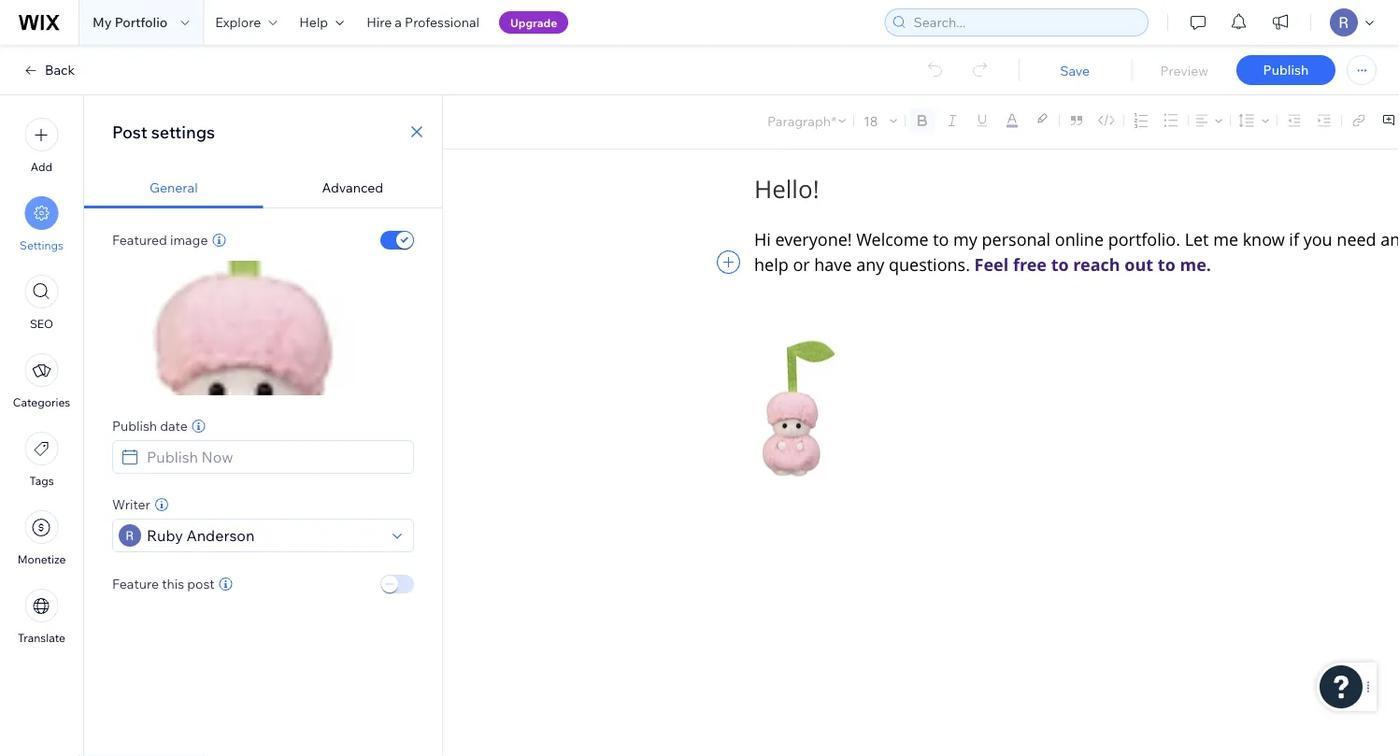 Task type: describe. For each thing, give the bounding box(es) containing it.
date
[[160, 418, 188, 434]]

my portfolio
[[93, 14, 168, 30]]

let
[[1185, 228, 1209, 250]]

help
[[299, 14, 328, 30]]

general
[[149, 179, 198, 196]]

save
[[1060, 62, 1090, 78]]

me
[[1214, 228, 1239, 250]]

hire
[[367, 14, 392, 30]]

categories button
[[13, 353, 70, 409]]

categories
[[13, 395, 70, 409]]

save button
[[1037, 62, 1113, 79]]

paragraph
[[768, 112, 831, 129]]

Search... field
[[908, 9, 1142, 36]]

hire a professional
[[367, 14, 480, 30]]

general button
[[84, 168, 263, 208]]

2 horizontal spatial to
[[1158, 253, 1176, 276]]

my
[[93, 14, 112, 30]]

monetize
[[17, 552, 66, 567]]

Add a Catchy Title text field
[[754, 173, 1399, 206]]

out
[[1125, 253, 1154, 276]]

portfolio.
[[1108, 228, 1181, 250]]

publish for publish date
[[112, 418, 157, 434]]

feature
[[112, 576, 159, 592]]

paragraph *
[[768, 112, 837, 129]]

personal
[[982, 228, 1051, 250]]

settings button
[[20, 196, 63, 252]]

featured
[[112, 232, 167, 248]]

professional
[[405, 14, 480, 30]]

tags
[[29, 474, 54, 488]]

need
[[1337, 228, 1377, 250]]



Task type: locate. For each thing, give the bounding box(es) containing it.
know
[[1243, 228, 1285, 250]]

hi everyone! welcome to my personal online portfolio. let me know if you need an
[[754, 228, 1399, 275]]

explore
[[215, 14, 261, 30]]

free
[[1013, 253, 1047, 276]]

monetize button
[[17, 510, 66, 567]]

seo
[[30, 317, 53, 331]]

writer
[[112, 496, 150, 513]]

post settings
[[112, 121, 215, 142]]

publish for publish
[[1264, 62, 1309, 78]]

settings
[[20, 238, 63, 252]]

online
[[1055, 228, 1104, 250]]

publish date
[[112, 418, 188, 434]]

feel free to reach out to me.
[[975, 253, 1211, 276]]

0 horizontal spatial to
[[933, 228, 949, 250]]

add
[[31, 160, 52, 174]]

tab list
[[84, 168, 442, 208]]

welcome
[[857, 228, 929, 250]]

help button
[[288, 0, 355, 45]]

to right out
[[1158, 253, 1176, 276]]

an
[[1381, 228, 1399, 250]]

0 horizontal spatial publish
[[112, 418, 157, 434]]

hi
[[754, 228, 771, 250]]

you
[[1304, 228, 1333, 250]]

settings
[[151, 121, 215, 142]]

everyone!
[[775, 228, 852, 250]]

menu
[[0, 107, 83, 656]]

publish
[[1264, 62, 1309, 78], [112, 418, 157, 434]]

translate
[[18, 631, 65, 645]]

feel
[[975, 253, 1009, 276]]

upgrade button
[[499, 11, 569, 34]]

menu containing add
[[0, 107, 83, 656]]

to left my
[[933, 228, 949, 250]]

me.
[[1180, 253, 1211, 276]]

featured image
[[112, 232, 208, 248]]

*
[[831, 112, 837, 129]]

my
[[954, 228, 978, 250]]

1 vertical spatial publish
[[112, 418, 157, 434]]

back button
[[22, 62, 75, 79]]

portfolio
[[115, 14, 168, 30]]

this
[[162, 576, 184, 592]]

Writer field
[[141, 520, 387, 552]]

advanced button
[[263, 168, 442, 208]]

upgrade
[[510, 15, 557, 29]]

0 vertical spatial publish
[[1264, 62, 1309, 78]]

if
[[1289, 228, 1299, 250]]

Publish date field
[[141, 441, 408, 473]]

post
[[112, 121, 148, 142]]

tab list containing general
[[84, 168, 442, 208]]

tags button
[[25, 432, 58, 488]]

hire a professional link
[[355, 0, 491, 45]]

to inside hi everyone! welcome to my personal online portfolio. let me know if you need an
[[933, 228, 949, 250]]

a
[[395, 14, 402, 30]]

1 horizontal spatial publish
[[1264, 62, 1309, 78]]

translate button
[[18, 589, 65, 645]]

to
[[933, 228, 949, 250], [1051, 253, 1069, 276], [1158, 253, 1176, 276]]

add button
[[25, 118, 58, 174]]

post
[[187, 576, 215, 592]]

1 horizontal spatial to
[[1051, 253, 1069, 276]]

advanced
[[322, 179, 383, 196]]

seo button
[[25, 275, 58, 331]]

reach
[[1073, 253, 1121, 276]]

publish button
[[1237, 55, 1336, 85]]

image
[[170, 232, 208, 248]]

to right free
[[1051, 253, 1069, 276]]

publish inside button
[[1264, 62, 1309, 78]]

feature this post
[[112, 576, 215, 592]]

back
[[45, 62, 75, 78]]



Task type: vqa. For each thing, say whether or not it's contained in the screenshot.
Quick
no



